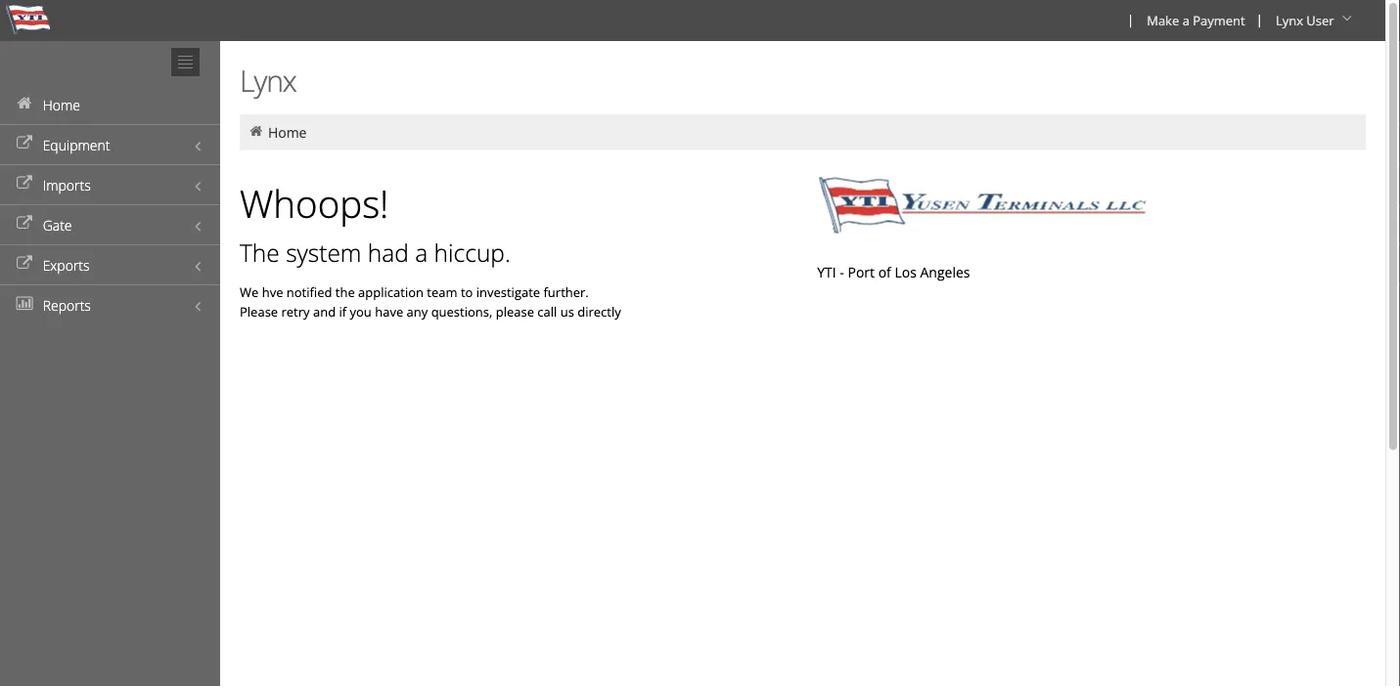 Task type: describe. For each thing, give the bounding box(es) containing it.
had
[[368, 237, 409, 269]]

you
[[350, 303, 372, 320]]

make
[[1147, 11, 1179, 29]]

retry
[[281, 303, 310, 320]]

directly
[[577, 303, 621, 320]]

hiccup.
[[434, 237, 510, 269]]

us
[[560, 303, 574, 320]]

exports link
[[0, 245, 220, 285]]

reports link
[[0, 285, 220, 325]]

lynx for lynx
[[240, 60, 296, 100]]

1 horizontal spatial home link
[[268, 123, 307, 141]]

questions,
[[431, 303, 492, 320]]

team
[[427, 283, 457, 301]]

external link image for gate
[[15, 217, 34, 230]]

notified
[[286, 283, 332, 301]]

0 horizontal spatial home link
[[0, 84, 220, 124]]

application
[[358, 283, 424, 301]]

further.
[[543, 283, 589, 301]]

2 | from the left
[[1256, 11, 1263, 28]]

0 horizontal spatial home image
[[15, 96, 34, 110]]

a inside whoops! the system had a hiccup.
[[415, 237, 428, 269]]

if
[[339, 303, 346, 320]]

yti
[[817, 263, 836, 282]]

lynx for lynx user
[[1276, 11, 1303, 29]]

lynx user
[[1276, 11, 1334, 29]]

0 horizontal spatial home
[[43, 95, 80, 114]]

we hve notified the application team to investigate further. please retry and if you have any questions, please call us directly
[[240, 283, 621, 320]]

external link image
[[15, 177, 34, 190]]

of
[[878, 263, 891, 282]]

user
[[1306, 11, 1334, 29]]

whoops! the system had a hiccup.
[[240, 178, 510, 269]]

angeles
[[920, 263, 970, 282]]

please
[[240, 303, 278, 320]]

the
[[335, 283, 355, 301]]

imports link
[[0, 164, 220, 204]]

bar chart image
[[15, 297, 34, 311]]



Task type: locate. For each thing, give the bounding box(es) containing it.
0 vertical spatial external link image
[[15, 136, 34, 150]]

1 | from the left
[[1127, 11, 1134, 28]]

0 horizontal spatial |
[[1127, 11, 1134, 28]]

1 horizontal spatial lynx
[[1276, 11, 1303, 29]]

payment
[[1193, 11, 1245, 29]]

external link image
[[15, 136, 34, 150], [15, 217, 34, 230], [15, 257, 34, 271]]

port
[[848, 263, 875, 282]]

external link image for equipment
[[15, 136, 34, 150]]

home up equipment
[[43, 95, 80, 114]]

external link image left gate
[[15, 217, 34, 230]]

0 vertical spatial lynx
[[1276, 11, 1303, 29]]

home image
[[15, 96, 34, 110], [248, 125, 265, 138]]

los
[[895, 263, 917, 282]]

2 external link image from the top
[[15, 217, 34, 230]]

1 horizontal spatial home
[[268, 123, 307, 141]]

a inside make a payment link
[[1182, 11, 1190, 29]]

make a payment link
[[1138, 0, 1252, 41]]

| left make
[[1127, 11, 1134, 28]]

external link image inside gate link
[[15, 217, 34, 230]]

home up whoops!
[[268, 123, 307, 141]]

1 vertical spatial external link image
[[15, 217, 34, 230]]

external link image for exports
[[15, 257, 34, 271]]

system
[[286, 237, 362, 269]]

0 horizontal spatial a
[[415, 237, 428, 269]]

imports
[[43, 176, 91, 194]]

a
[[1182, 11, 1190, 29], [415, 237, 428, 269]]

external link image inside equipment link
[[15, 136, 34, 150]]

home image up external link icon
[[15, 96, 34, 110]]

home link up whoops!
[[268, 123, 307, 141]]

lynx user link
[[1267, 0, 1364, 41]]

2 vertical spatial external link image
[[15, 257, 34, 271]]

have
[[375, 303, 403, 320]]

equipment
[[43, 136, 110, 154]]

|
[[1127, 11, 1134, 28], [1256, 11, 1263, 28]]

1 vertical spatial home image
[[248, 125, 265, 138]]

any
[[407, 303, 428, 320]]

equipment link
[[0, 124, 220, 164]]

3 external link image from the top
[[15, 257, 34, 271]]

hve
[[262, 283, 283, 301]]

we
[[240, 283, 259, 301]]

reports
[[43, 296, 91, 315]]

1 horizontal spatial |
[[1256, 11, 1263, 28]]

home image up whoops!
[[248, 125, 265, 138]]

1 vertical spatial a
[[415, 237, 428, 269]]

a right had
[[415, 237, 428, 269]]

to
[[461, 283, 473, 301]]

a right make
[[1182, 11, 1190, 29]]

0 vertical spatial home image
[[15, 96, 34, 110]]

1 external link image from the top
[[15, 136, 34, 150]]

whoops!
[[240, 178, 389, 229]]

investigate
[[476, 283, 540, 301]]

exports
[[43, 256, 90, 274]]

gate
[[43, 216, 72, 234]]

home link
[[0, 84, 220, 124], [268, 123, 307, 141]]

1 horizontal spatial a
[[1182, 11, 1190, 29]]

external link image up bar chart icon
[[15, 257, 34, 271]]

| right payment
[[1256, 11, 1263, 28]]

please
[[496, 303, 534, 320]]

1 vertical spatial lynx
[[240, 60, 296, 100]]

call
[[537, 303, 557, 320]]

external link image up external link icon
[[15, 136, 34, 150]]

1 vertical spatial home
[[268, 123, 307, 141]]

angle down image
[[1337, 11, 1357, 25]]

0 vertical spatial home
[[43, 95, 80, 114]]

0 horizontal spatial lynx
[[240, 60, 296, 100]]

home
[[43, 95, 80, 114], [268, 123, 307, 141]]

-
[[840, 263, 844, 282]]

and
[[313, 303, 336, 320]]

make a payment
[[1147, 11, 1245, 29]]

gate link
[[0, 204, 220, 245]]

lynx
[[1276, 11, 1303, 29], [240, 60, 296, 100]]

0 vertical spatial a
[[1182, 11, 1190, 29]]

the
[[240, 237, 280, 269]]

1 horizontal spatial home image
[[248, 125, 265, 138]]

home link up equipment
[[0, 84, 220, 124]]

yti - port of los angeles
[[817, 263, 970, 282]]

external link image inside exports link
[[15, 257, 34, 271]]



Task type: vqa. For each thing, say whether or not it's contained in the screenshot.
Forgot your password ? No worries, click Here to reset your password.
no



